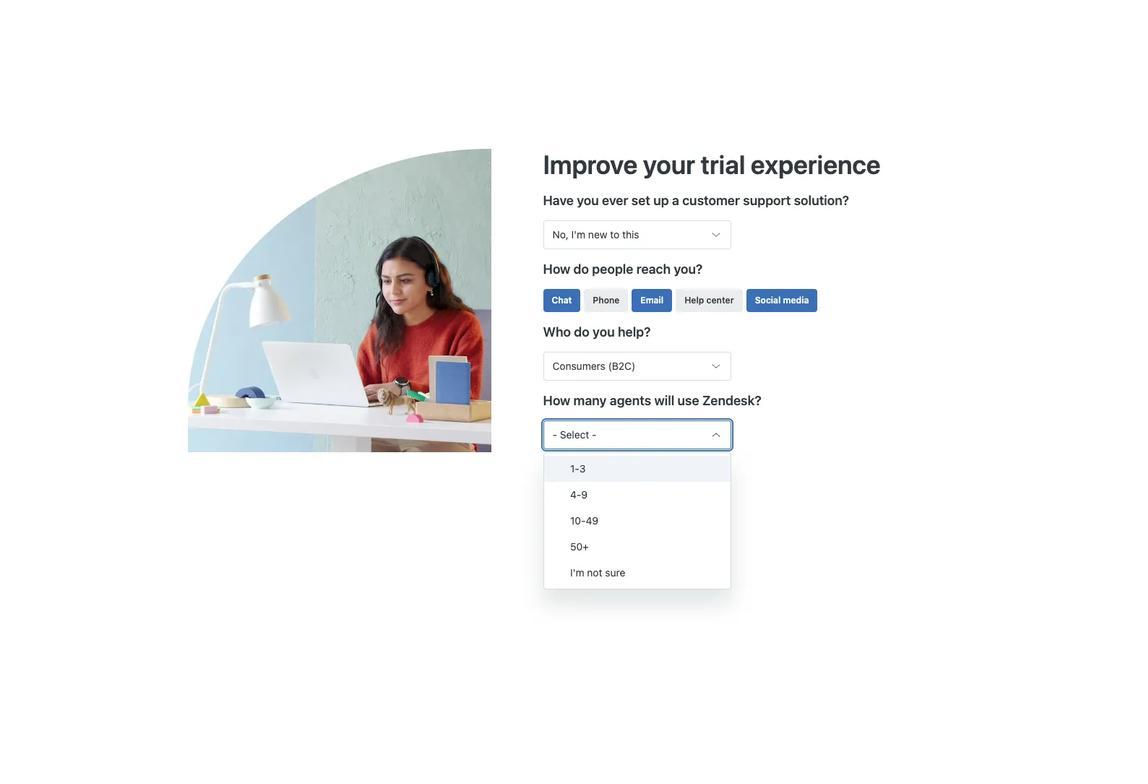 Task type: locate. For each thing, give the bounding box(es) containing it.
1 vertical spatial - select -
[[553, 498, 597, 510]]

plan
[[625, 462, 651, 477]]

0 vertical spatial i'm
[[572, 228, 586, 241]]

1-3 option
[[544, 456, 731, 482]]

- select - button down "plan" at the right bottom of the page
[[543, 490, 731, 519]]

continue button
[[543, 553, 608, 582]]

you left ever
[[577, 193, 599, 208]]

2 - select - from the top
[[553, 498, 597, 510]]

how do people reach you?
[[543, 262, 703, 277]]

i'm not sure option
[[544, 560, 731, 586]]

1 vertical spatial to
[[654, 462, 667, 477]]

agents
[[610, 393, 651, 409]]

0 vertical spatial how
[[543, 262, 571, 277]]

0 vertical spatial do
[[574, 262, 589, 277]]

1 vertical spatial i'm
[[570, 567, 585, 579]]

1 vertical spatial select
[[560, 498, 589, 510]]

1 vertical spatial you
[[593, 325, 615, 340]]

email
[[641, 295, 664, 306]]

- select - up 10-
[[553, 498, 597, 510]]

no, i'm new to this
[[553, 228, 640, 241]]

0 horizontal spatial to
[[610, 228, 620, 241]]

you
[[577, 193, 599, 208], [593, 325, 615, 340], [600, 462, 622, 477]]

customer
[[683, 193, 740, 208]]

use
[[678, 393, 700, 409]]

do for how
[[574, 262, 589, 277]]

do
[[574, 262, 589, 277], [574, 325, 590, 340], [582, 462, 597, 477]]

1 vertical spatial - select - button
[[543, 490, 731, 519]]

zendesk?
[[703, 393, 762, 409]]

- select - for first '- select -' popup button
[[553, 429, 597, 441]]

consumers (b2c) button
[[543, 352, 731, 381]]

1 - select - button from the top
[[543, 421, 731, 450]]

solution?
[[794, 193, 849, 208]]

do for when
[[582, 462, 597, 477]]

continue
[[555, 561, 597, 574]]

0 vertical spatial you
[[577, 193, 599, 208]]

1 horizontal spatial to
[[654, 462, 667, 477]]

you left help?
[[593, 325, 615, 340]]

media
[[783, 295, 809, 306]]

a
[[672, 193, 680, 208]]

to left this
[[610, 228, 620, 241]]

2 - select - button from the top
[[543, 490, 731, 519]]

do right who
[[574, 325, 590, 340]]

i'm left not
[[570, 567, 585, 579]]

help center
[[685, 295, 734, 306]]

2 vertical spatial do
[[582, 462, 597, 477]]

list box
[[544, 453, 732, 590]]

i'm inside option
[[570, 567, 585, 579]]

thanks
[[636, 561, 667, 574]]

center
[[707, 295, 734, 306]]

select up 10-
[[560, 498, 589, 510]]

to right "plan" at the right bottom of the page
[[654, 462, 667, 477]]

10-49 option
[[544, 508, 731, 534]]

- select - button
[[543, 421, 731, 450], [543, 490, 731, 519]]

email button
[[632, 289, 672, 312]]

to
[[610, 228, 620, 241], [654, 462, 667, 477]]

0 vertical spatial - select - button
[[543, 421, 731, 450]]

chat
[[552, 295, 572, 306]]

10-49
[[570, 515, 599, 527]]

2 how from the top
[[543, 393, 571, 409]]

set
[[632, 193, 651, 208]]

- left 4-
[[553, 498, 557, 510]]

not
[[587, 567, 603, 579]]

launch?
[[670, 462, 717, 477]]

do left people
[[574, 262, 589, 277]]

how
[[543, 262, 571, 277], [543, 393, 571, 409]]

i'm
[[572, 228, 586, 241], [570, 567, 585, 579]]

- select - up 1- on the right bottom of the page
[[553, 429, 597, 441]]

1 vertical spatial how
[[543, 393, 571, 409]]

-
[[553, 429, 557, 441], [592, 429, 597, 441], [553, 498, 557, 510], [592, 498, 597, 510]]

- up the when
[[553, 429, 557, 441]]

how many agents will use zendesk?
[[543, 393, 762, 409]]

i'm not sure
[[570, 567, 626, 579]]

phone button
[[584, 289, 629, 312]]

sure
[[605, 567, 626, 579]]

0 vertical spatial select
[[560, 429, 589, 441]]

you for when
[[600, 462, 622, 477]]

customer service agent wearing a headset and sitting at a desk as balloons float through the air in celebration. image
[[188, 149, 543, 452]]

have
[[543, 193, 574, 208]]

- select - button up the 1-3 option
[[543, 421, 731, 450]]

1 vertical spatial do
[[574, 325, 590, 340]]

trial
[[701, 149, 746, 180]]

social media button
[[747, 289, 818, 312]]

1-3
[[570, 463, 586, 475]]

2 vertical spatial you
[[600, 462, 622, 477]]

0 vertical spatial to
[[610, 228, 620, 241]]

how up chat
[[543, 262, 571, 277]]

no, i'm new to this button
[[543, 220, 731, 249]]

1 - select - from the top
[[553, 429, 597, 441]]

how left many
[[543, 393, 571, 409]]

0 vertical spatial - select -
[[553, 429, 597, 441]]

select
[[560, 429, 589, 441], [560, 498, 589, 510]]

select up 1- on the right bottom of the page
[[560, 429, 589, 441]]

list box containing 1-3
[[544, 453, 732, 590]]

you left "plan" at the right bottom of the page
[[600, 462, 622, 477]]

1-
[[570, 463, 580, 475]]

1 how from the top
[[543, 262, 571, 277]]

social media
[[755, 295, 809, 306]]

do right 1- on the right bottom of the page
[[582, 462, 597, 477]]

4-
[[570, 489, 582, 501]]

- select -
[[553, 429, 597, 441], [553, 498, 597, 510]]

phone
[[593, 295, 620, 306]]

i'm right no,
[[572, 228, 586, 241]]

- down many
[[592, 429, 597, 441]]



Task type: describe. For each thing, give the bounding box(es) containing it.
49
[[586, 515, 599, 527]]

social
[[755, 295, 781, 306]]

who
[[543, 325, 571, 340]]

4-9 option
[[544, 482, 731, 508]]

you for who
[[593, 325, 615, 340]]

help?
[[618, 325, 651, 340]]

3
[[580, 463, 586, 475]]

how for how do people reach you?
[[543, 262, 571, 277]]

will
[[655, 393, 675, 409]]

10-
[[570, 515, 586, 527]]

your
[[643, 149, 695, 180]]

chat button
[[543, 289, 581, 312]]

4-9
[[570, 489, 588, 501]]

have you ever set up a customer support solution?
[[543, 193, 849, 208]]

help center button
[[676, 289, 743, 312]]

9
[[582, 489, 588, 501]]

you?
[[674, 262, 703, 277]]

who do you help?
[[543, 325, 651, 340]]

1 select from the top
[[560, 429, 589, 441]]

no thanks button
[[608, 553, 679, 582]]

to inside 'popup button'
[[610, 228, 620, 241]]

50+
[[570, 541, 589, 553]]

improve your trial experience
[[543, 149, 881, 180]]

when do you plan to launch?
[[543, 462, 717, 477]]

many
[[574, 393, 607, 409]]

ever
[[602, 193, 629, 208]]

- right 9
[[592, 498, 597, 510]]

help
[[685, 295, 704, 306]]

people
[[592, 262, 634, 277]]

no
[[620, 561, 633, 574]]

2 select from the top
[[560, 498, 589, 510]]

- select - for second '- select -' popup button from the top of the page
[[553, 498, 597, 510]]

no thanks
[[620, 561, 667, 574]]

50+ option
[[544, 534, 731, 560]]

no,
[[553, 228, 569, 241]]

up
[[654, 193, 669, 208]]

support
[[743, 193, 791, 208]]

reach
[[637, 262, 671, 277]]

i'm inside 'popup button'
[[572, 228, 586, 241]]

experience
[[751, 149, 881, 180]]

new
[[588, 228, 608, 241]]

do for who
[[574, 325, 590, 340]]

how for how many agents will use zendesk?
[[543, 393, 571, 409]]

consumers (b2c)
[[553, 360, 636, 372]]

consumers
[[553, 360, 606, 372]]

(b2c)
[[608, 360, 636, 372]]

improve
[[543, 149, 638, 180]]

when
[[543, 462, 579, 477]]

this
[[622, 228, 640, 241]]



Task type: vqa. For each thing, say whether or not it's contained in the screenshot.
"That's great to hear. We need you to attach a proof of purchase and an image of the damaged item. Then we can send a new one to you ASAP."
no



